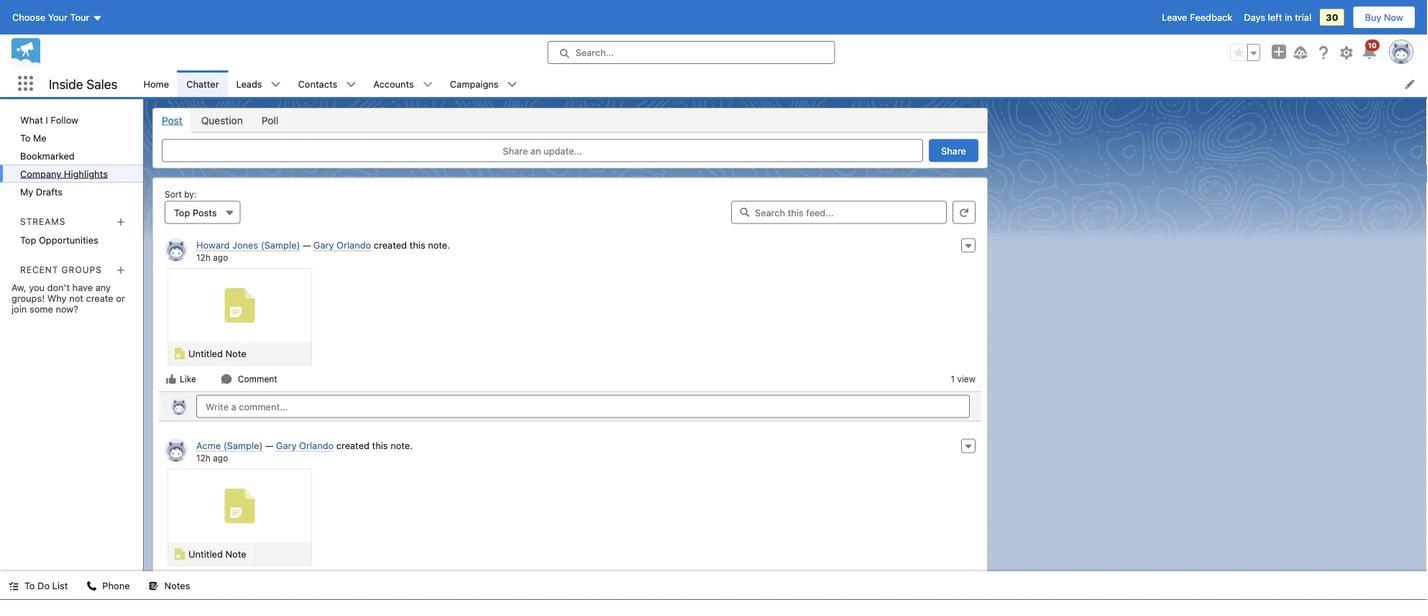 Task type: locate. For each thing, give the bounding box(es) containing it.
0 horizontal spatial note.
[[391, 440, 413, 451]]

question
[[201, 114, 243, 126]]

1 horizontal spatial top
[[174, 207, 190, 218]]

campaigns list item
[[441, 70, 526, 97]]

to inside what i follow to me bookmarked company highlights my drafts
[[20, 132, 31, 143]]

1 vertical spatial note.
[[391, 440, 413, 451]]

2 12h ago link from the top
[[196, 453, 228, 463]]

note. inside acme (sample) — gary orlando created this note. 12h ago
[[391, 440, 413, 451]]

1 vertical spatial this
[[372, 440, 388, 451]]

buy
[[1365, 12, 1382, 23]]

contacts list item
[[290, 70, 365, 97]]

acme
[[196, 440, 221, 451]]

text default image left the notes
[[149, 581, 159, 592]]

orlando inside acme (sample) — gary orlando created this note. 12h ago
[[299, 440, 334, 451]]

1 text default image from the left
[[346, 79, 356, 90]]

gary orlando image
[[165, 238, 188, 261], [165, 439, 188, 462]]

create
[[86, 293, 113, 304]]

post
[[162, 114, 182, 126]]

2 untitled note from the top
[[188, 549, 246, 560]]

untitled note up the like
[[188, 348, 246, 359]]

you
[[29, 282, 45, 293]]

untitled note for howard
[[188, 348, 246, 359]]

why not create or join some now?
[[12, 293, 125, 314]]

1 vertical spatial gary orlando image
[[165, 439, 188, 462]]

1 vertical spatial top
[[20, 235, 36, 245]]

1 note from the top
[[225, 348, 246, 359]]

0 vertical spatial 12h
[[196, 252, 211, 262]]

0 vertical spatial this
[[410, 240, 425, 251]]

12h inside acme (sample) — gary orlando created this note. 12h ago
[[196, 453, 211, 463]]

top
[[174, 207, 190, 218], [20, 235, 36, 245]]

1 vertical spatial gary orlando link
[[276, 440, 334, 452]]

1 horizontal spatial orlando
[[337, 240, 371, 251]]

untitled for howard
[[188, 348, 223, 359]]

text default image left comment
[[221, 374, 232, 385]]

0 vertical spatial note
[[225, 348, 246, 359]]

contacts
[[298, 78, 337, 89]]

untitled note up the notes
[[188, 549, 246, 560]]

i
[[46, 114, 48, 125]]

leads list item
[[228, 70, 290, 97]]

1 gary orlando, 12h ago element from the top
[[159, 233, 982, 392]]

to
[[20, 132, 31, 143], [24, 581, 35, 592]]

1 vertical spatial 12h
[[196, 453, 211, 463]]

2 text default image from the left
[[507, 79, 518, 90]]

top opportunities
[[20, 235, 98, 245]]

1 share from the left
[[503, 145, 528, 156]]

share for share an update...
[[503, 145, 528, 156]]

text default image inside comment button
[[221, 374, 232, 385]]

text default image right leads
[[271, 79, 281, 90]]

poll
[[262, 114, 278, 126]]

0 vertical spatial gary orlando image
[[165, 238, 188, 261]]

Sort by: button
[[165, 201, 241, 224]]

0 horizontal spatial text default image
[[346, 79, 356, 90]]

2 ago from the top
[[213, 453, 228, 463]]

this inside howard jones (sample) — gary orlando created this note. 12h ago
[[410, 240, 425, 251]]

top inside sort by: button
[[174, 207, 190, 218]]

orlando inside howard jones (sample) — gary orlando created this note. 12h ago
[[337, 240, 371, 251]]

(sample)
[[261, 240, 300, 251], [223, 440, 263, 451]]

1 horizontal spatial this
[[410, 240, 425, 251]]

Search this feed... search field
[[731, 201, 947, 224]]

0 horizontal spatial this
[[372, 440, 388, 451]]

1 vertical spatial gary
[[276, 440, 297, 451]]

0 horizontal spatial top
[[20, 235, 36, 245]]

untitled note for acme
[[188, 549, 246, 560]]

gary orlando image left acme
[[165, 439, 188, 462]]

now?
[[56, 304, 78, 314]]

to left do
[[24, 581, 35, 592]]

list containing home
[[135, 70, 1428, 97]]

12h down acme
[[196, 453, 211, 463]]

0 vertical spatial 12h ago link
[[196, 252, 228, 262]]

— right howard jones (sample) link
[[303, 240, 311, 251]]

share
[[503, 145, 528, 156], [941, 145, 967, 156]]

untitled up the like
[[188, 348, 223, 359]]

1 vertical spatial (sample)
[[223, 440, 263, 451]]

to do list button
[[0, 572, 77, 600]]

gary orlando image for acme
[[165, 439, 188, 462]]

12h down howard
[[196, 252, 211, 262]]

opportunities
[[39, 235, 98, 245]]

campaigns
[[450, 78, 499, 89]]

0 vertical spatial top
[[174, 207, 190, 218]]

share an update...
[[503, 145, 582, 156]]

text default image inside campaigns list item
[[507, 79, 518, 90]]

leave feedback link
[[1162, 12, 1233, 23]]

untitled note
[[188, 348, 246, 359], [188, 549, 246, 560]]

0 vertical spatial note.
[[428, 240, 450, 251]]

acme (sample) link
[[196, 440, 263, 452]]

2 gary orlando image from the top
[[165, 439, 188, 462]]

list
[[135, 70, 1428, 97]]

share an update... button
[[162, 139, 923, 162]]

company
[[20, 168, 61, 179]]

0 vertical spatial gary
[[313, 240, 334, 251]]

text default image inside 'contacts' list item
[[346, 79, 356, 90]]

(sample) inside acme (sample) — gary orlando created this note. 12h ago
[[223, 440, 263, 451]]

leads link
[[228, 70, 271, 97]]

tab list containing post
[[152, 108, 988, 133]]

update...
[[544, 145, 582, 156]]

gary orlando, 12h ago element containing acme (sample)
[[159, 433, 982, 592]]

12h
[[196, 252, 211, 262], [196, 453, 211, 463]]

0 vertical spatial to
[[20, 132, 31, 143]]

accounts link
[[365, 70, 423, 97]]

1 horizontal spatial text default image
[[507, 79, 518, 90]]

1 gary orlando image from the top
[[165, 238, 188, 261]]

some
[[29, 304, 53, 314]]

2 12h from the top
[[196, 453, 211, 463]]

days
[[1244, 12, 1266, 23]]

1 horizontal spatial note.
[[428, 240, 450, 251]]

text default image left phone
[[87, 581, 97, 592]]

0 vertical spatial gary orlando, 12h ago element
[[159, 233, 982, 392]]

text default image for campaigns
[[507, 79, 518, 90]]

text default image left the like
[[165, 374, 177, 385]]

drafts
[[36, 186, 63, 197]]

1 horizontal spatial share
[[941, 145, 967, 156]]

highlights
[[64, 168, 108, 179]]

1 12h ago link from the top
[[196, 252, 228, 262]]

ago down acme (sample) link
[[213, 453, 228, 463]]

1 vertical spatial ago
[[213, 453, 228, 463]]

note.
[[428, 240, 450, 251], [391, 440, 413, 451]]

question link
[[192, 109, 252, 132]]

what i follow link
[[0, 111, 143, 129]]

leads
[[236, 78, 262, 89]]

2 share from the left
[[941, 145, 967, 156]]

1 ago from the top
[[213, 252, 228, 262]]

2 untitled from the top
[[188, 549, 223, 560]]

0 vertical spatial untitled
[[188, 348, 223, 359]]

gary orlando, 12h ago element
[[159, 233, 982, 392], [159, 433, 982, 592]]

ago down howard
[[213, 252, 228, 262]]

top down streams link
[[20, 235, 36, 245]]

gary orlando, 12h ago element containing howard jones (sample)
[[159, 233, 982, 392]]

1 untitled from the top
[[188, 348, 223, 359]]

text default image right campaigns
[[507, 79, 518, 90]]

posts
[[193, 207, 217, 218]]

leave feedback
[[1162, 12, 1233, 23]]

(sample) right acme
[[223, 440, 263, 451]]

0 horizontal spatial share
[[503, 145, 528, 156]]

0 vertical spatial created
[[374, 240, 407, 251]]

howard
[[196, 240, 230, 251]]

0 vertical spatial ago
[[213, 252, 228, 262]]

(sample) right jones
[[261, 240, 300, 251]]

— right acme (sample) link
[[265, 440, 273, 451]]

untitled up the notes
[[188, 549, 223, 560]]

1 vertical spatial to
[[24, 581, 35, 592]]

text default image right "contacts"
[[346, 79, 356, 90]]

my drafts link
[[0, 183, 143, 201]]

1 vertical spatial note
[[225, 549, 246, 560]]

0 horizontal spatial created
[[336, 440, 370, 451]]

2 note from the top
[[225, 549, 246, 560]]

1 vertical spatial untitled note
[[188, 549, 246, 560]]

created
[[374, 240, 407, 251], [336, 440, 370, 451]]

top down sort by:
[[174, 207, 190, 218]]

1 vertical spatial 12h ago link
[[196, 453, 228, 463]]

2 gary orlando, 12h ago element from the top
[[159, 433, 982, 592]]

group
[[1230, 44, 1261, 61]]

choose your tour button
[[12, 6, 103, 29]]

to do list
[[24, 581, 68, 592]]

text default image inside leads list item
[[271, 79, 281, 90]]

gary
[[313, 240, 334, 251], [276, 440, 297, 451]]

this inside acme (sample) — gary orlando created this note. 12h ago
[[372, 440, 388, 451]]

1 12h from the top
[[196, 252, 211, 262]]

ago inside howard jones (sample) — gary orlando created this note. 12h ago
[[213, 252, 228, 262]]

0 vertical spatial —
[[303, 240, 311, 251]]

0 vertical spatial (sample)
[[261, 240, 300, 251]]

1 vertical spatial untitled
[[188, 549, 223, 560]]

jones
[[232, 240, 258, 251]]

0 vertical spatial orlando
[[337, 240, 371, 251]]

to left the me
[[20, 132, 31, 143]]

1 vertical spatial created
[[336, 440, 370, 451]]

1 untitled note from the top
[[188, 348, 246, 359]]

0 horizontal spatial gary
[[276, 440, 297, 451]]

phone button
[[78, 572, 139, 600]]

comment button
[[220, 373, 278, 386]]

choose
[[12, 12, 45, 23]]

top for top opportunities
[[20, 235, 36, 245]]

1 horizontal spatial created
[[374, 240, 407, 251]]

12h ago link down acme
[[196, 453, 228, 463]]

howard jones (sample) — gary orlando created this note. 12h ago
[[196, 240, 450, 262]]

groups!
[[12, 293, 45, 304]]

1 vertical spatial orlando
[[299, 440, 334, 451]]

why
[[47, 293, 67, 304]]

ago
[[213, 252, 228, 262], [213, 453, 228, 463]]

gary orlando link for gary
[[313, 240, 371, 251]]

text default image left do
[[9, 581, 19, 592]]

this
[[410, 240, 425, 251], [372, 440, 388, 451]]

untitled
[[188, 348, 223, 359], [188, 549, 223, 560]]

12h ago link down howard
[[196, 252, 228, 262]]

0 vertical spatial untitled note
[[188, 348, 246, 359]]

tab list
[[152, 108, 988, 133]]

12h ago link
[[196, 252, 228, 262], [196, 453, 228, 463]]

1 horizontal spatial —
[[303, 240, 311, 251]]

search...
[[576, 47, 614, 58]]

orlando
[[337, 240, 371, 251], [299, 440, 334, 451]]

0 horizontal spatial —
[[265, 440, 273, 451]]

text default image
[[346, 79, 356, 90], [507, 79, 518, 90]]

text default image right accounts
[[423, 79, 433, 90]]

bookmarked
[[20, 150, 75, 161]]

gary orlando image left howard
[[165, 238, 188, 261]]

1 vertical spatial —
[[265, 440, 273, 451]]

0 vertical spatial gary orlando link
[[313, 240, 371, 251]]

buy now button
[[1353, 6, 1416, 29]]

any
[[95, 282, 111, 293]]

text default image inside the accounts list item
[[423, 79, 433, 90]]

me
[[33, 132, 47, 143]]

1 vertical spatial gary orlando, 12h ago element
[[159, 433, 982, 592]]

1 horizontal spatial gary
[[313, 240, 334, 251]]

text default image inside like button
[[165, 374, 177, 385]]

0 horizontal spatial orlando
[[299, 440, 334, 451]]

gary inside howard jones (sample) — gary orlando created this note. 12h ago
[[313, 240, 334, 251]]

text default image
[[271, 79, 281, 90], [423, 79, 433, 90], [165, 374, 177, 385], [221, 374, 232, 385], [9, 581, 19, 592], [87, 581, 97, 592], [149, 581, 159, 592]]

notes button
[[140, 572, 199, 600]]



Task type: describe. For each thing, give the bounding box(es) containing it.
recent groups link
[[20, 265, 102, 275]]

feedback
[[1190, 12, 1233, 23]]

recent groups
[[20, 265, 102, 275]]

or
[[116, 293, 125, 304]]

accounts
[[373, 78, 414, 89]]

do
[[37, 581, 50, 592]]

note for (sample)
[[225, 549, 246, 560]]

text default image inside the phone "button"
[[87, 581, 97, 592]]

inside
[[49, 76, 83, 92]]

leave
[[1162, 12, 1188, 23]]

follow
[[51, 114, 78, 125]]

text default image for contacts
[[346, 79, 356, 90]]

search... button
[[548, 41, 835, 64]]

home link
[[135, 70, 178, 97]]

10
[[1368, 41, 1377, 49]]

(sample) inside howard jones (sample) — gary orlando created this note. 12h ago
[[261, 240, 300, 251]]

share for share
[[941, 145, 967, 156]]

have
[[72, 282, 93, 293]]

created inside acme (sample) — gary orlando created this note. 12h ago
[[336, 440, 370, 451]]

note for jones
[[225, 348, 246, 359]]

untitled for acme
[[188, 549, 223, 560]]

tour
[[70, 12, 90, 23]]

phone
[[102, 581, 130, 592]]

to inside to do list button
[[24, 581, 35, 592]]

top for top posts
[[174, 207, 190, 218]]

don't
[[47, 282, 70, 293]]

streams
[[20, 216, 66, 227]]

not
[[69, 293, 83, 304]]

aw, you don't have any groups!
[[12, 282, 111, 304]]

30
[[1326, 12, 1339, 23]]

poll link
[[252, 109, 288, 132]]

acme (sample) — gary orlando created this note. 12h ago
[[196, 440, 413, 463]]

left
[[1268, 12, 1283, 23]]

top opportunities link
[[0, 231, 143, 249]]

now
[[1384, 12, 1404, 23]]

12h ago link for acme
[[196, 453, 228, 463]]

text default image inside to do list button
[[9, 581, 19, 592]]

like
[[180, 374, 196, 384]]

12h inside howard jones (sample) — gary orlando created this note. 12h ago
[[196, 252, 211, 262]]

— inside howard jones (sample) — gary orlando created this note. 12h ago
[[303, 240, 311, 251]]

inside sales
[[49, 76, 118, 92]]

howard jones (sample) link
[[196, 240, 300, 251]]

what i follow to me bookmarked company highlights my drafts
[[20, 114, 108, 197]]

gary orlando image
[[170, 398, 188, 415]]

view
[[957, 374, 976, 384]]

list
[[52, 581, 68, 592]]

your
[[48, 12, 68, 23]]

1 view
[[951, 374, 976, 384]]

home
[[143, 78, 169, 89]]

streams link
[[20, 216, 66, 227]]

created inside howard jones (sample) — gary orlando created this note. 12h ago
[[374, 240, 407, 251]]

notes
[[164, 581, 190, 592]]

sort
[[165, 189, 182, 200]]

text default image inside the notes button
[[149, 581, 159, 592]]

buy now
[[1365, 12, 1404, 23]]

an
[[531, 145, 541, 156]]

1
[[951, 374, 955, 384]]

ago inside acme (sample) — gary orlando created this note. 12h ago
[[213, 453, 228, 463]]

aw,
[[12, 282, 26, 293]]

sales
[[86, 76, 118, 92]]

choose your tour
[[12, 12, 90, 23]]

days left in trial
[[1244, 12, 1312, 23]]

Write a comment... text field
[[196, 395, 970, 418]]

gary orlando link for orlando
[[276, 440, 334, 452]]

top posts
[[174, 207, 217, 218]]

groups
[[62, 265, 102, 275]]

in
[[1285, 12, 1293, 23]]

join
[[12, 304, 27, 314]]

bookmarked link
[[0, 147, 143, 165]]

company highlights link
[[0, 165, 143, 183]]

recent
[[20, 265, 58, 275]]

to me link
[[0, 129, 143, 147]]

accounts list item
[[365, 70, 441, 97]]

campaigns link
[[441, 70, 507, 97]]

by:
[[184, 189, 197, 200]]

12h ago link for howard
[[196, 252, 228, 262]]

comment
[[238, 374, 277, 384]]

gary orlando image for howard
[[165, 238, 188, 261]]

post link
[[153, 109, 192, 132]]

share button
[[929, 139, 979, 162]]

chatter
[[186, 78, 219, 89]]

trial
[[1295, 12, 1312, 23]]

— inside acme (sample) — gary orlando created this note. 12h ago
[[265, 440, 273, 451]]

like button
[[165, 373, 197, 386]]

note. inside howard jones (sample) — gary orlando created this note. 12h ago
[[428, 240, 450, 251]]

gary inside acme (sample) — gary orlando created this note. 12h ago
[[276, 440, 297, 451]]



Task type: vqa. For each thing, say whether or not it's contained in the screenshot.
the info@salesforce.com link
no



